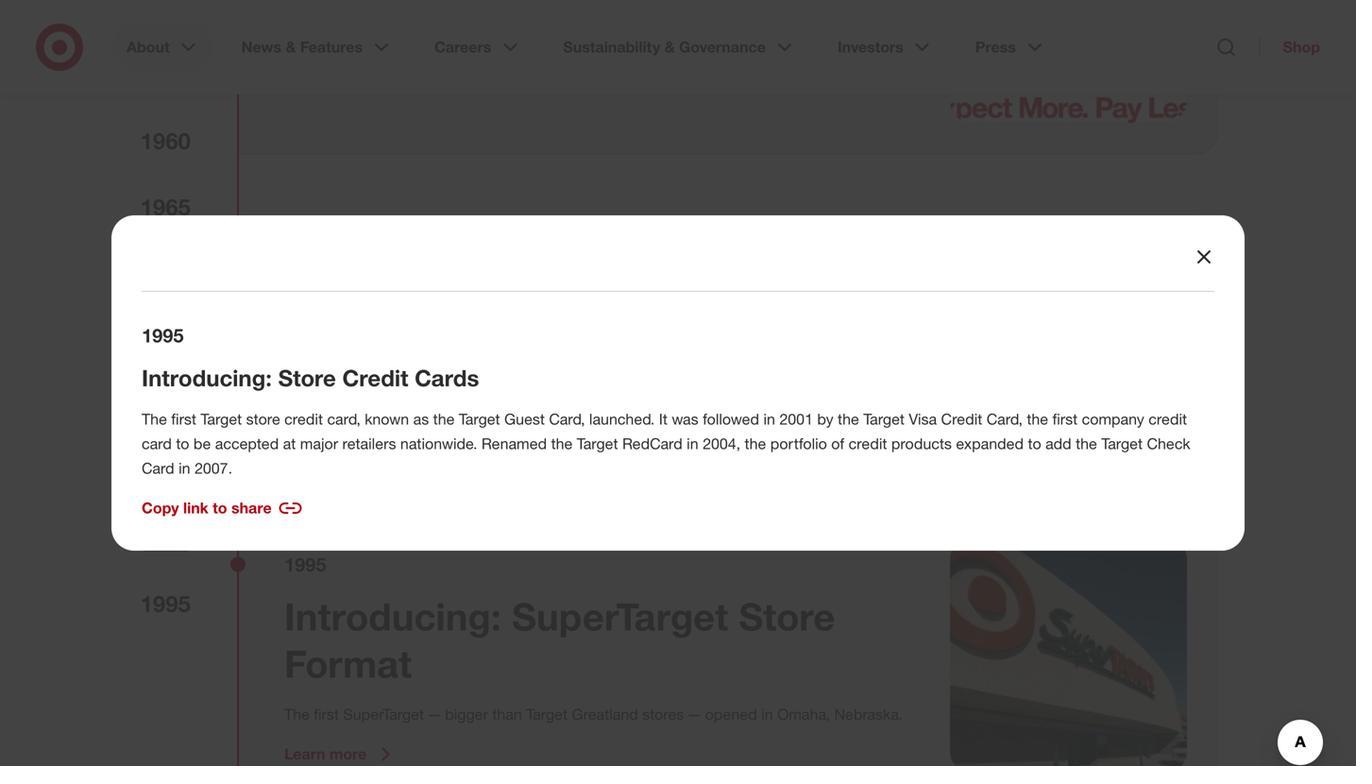 Task type: describe. For each thing, give the bounding box(es) containing it.
cards inside button
[[740, 288, 847, 334]]

the right 2004,
[[745, 435, 766, 453]]

the first supertarget — bigger than target greatland stores — opened in omaha, nebraska.
[[284, 705, 903, 724]]

a large sign on the side of a building image
[[950, 537, 1187, 766]]

was
[[672, 410, 699, 428]]

credit inside button
[[619, 288, 729, 334]]

2 horizontal spatial credit
[[1149, 410, 1187, 428]]

launched.
[[589, 410, 655, 428]]

major
[[300, 435, 338, 453]]

store inside 'dialog'
[[278, 364, 336, 392]]

target left visa
[[864, 410, 905, 428]]

first for the first supertarget — bigger than target greatland stores — opened in omaha, nebraska.
[[314, 705, 339, 724]]

credit inside the first target store credit card, known as the target guest card, launched. it was followed in 2001 by the target visa credit card, the first company credit card to be accepted at major retailers nationwide. renamed the target redcard in 2004, the portfolio of credit products expanded to add the target check card in 2007.
[[941, 410, 983, 428]]

as
[[413, 410, 429, 428]]

learn more button
[[284, 743, 397, 766]]

link
[[183, 499, 209, 517]]

2001
[[780, 410, 813, 428]]

greatland
[[572, 705, 638, 724]]

introducing: store credit cards dialog
[[0, 0, 1357, 766]]

stores
[[643, 705, 684, 724]]

of
[[832, 435, 845, 453]]

in down was
[[687, 435, 699, 453]]

the for the first supertarget — bigger than target greatland stores — opened in omaha, nebraska.
[[284, 705, 310, 724]]

to inside button
[[213, 499, 227, 517]]

1995 for the first target store credit card, known as the target guest card, launched. it was followed in 2001 by the target visa credit card, the first company credit card to be accepted at major retailers nationwide. renamed the target redcard in 2004, the portfolio of credit products expanded to add the target check card in 2007.
[[142, 324, 184, 347]]

the up the add
[[1027, 410, 1049, 428]]

1990
[[140, 524, 191, 551]]

company
[[1082, 410, 1145, 428]]

renamed
[[482, 435, 547, 453]]

omaha,
[[778, 705, 830, 724]]

check
[[1147, 435, 1191, 453]]

at
[[283, 435, 296, 453]]

shop
[[1283, 38, 1321, 56]]

1980 link
[[133, 391, 199, 419]]

retailers
[[342, 435, 396, 453]]

introducing: supertarget store format button
[[284, 593, 905, 687]]

in right opened in the bottom right of the page
[[762, 705, 773, 724]]

1965 link
[[133, 193, 199, 221]]

products
[[892, 435, 952, 453]]

target up be
[[201, 410, 242, 428]]

expanded
[[956, 435, 1024, 453]]

1 card, from the left
[[549, 410, 585, 428]]

introducing: store credit cards inside 'dialog'
[[142, 364, 479, 392]]

redcard
[[622, 435, 683, 453]]

1980
[[140, 392, 191, 419]]

shop link
[[1260, 38, 1321, 57]]

0 horizontal spatial credit
[[342, 364, 409, 392]]

target down launched.
[[577, 435, 618, 453]]

2004,
[[703, 435, 741, 453]]

visa
[[909, 410, 937, 428]]

1985 link
[[133, 457, 199, 486]]

introducing: store credit cards button
[[284, 288, 847, 335]]

nebraska.
[[835, 705, 903, 724]]

the for the first target store credit card, known as the target guest card, launched. it was followed in 2001 by the target visa credit card, the first company credit card to be accepted at major retailers nationwide. renamed the target redcard in 2004, the portfolio of credit products expanded to add the target check card in 2007.
[[142, 410, 167, 428]]

copy link to share
[[142, 499, 272, 517]]

nationwide.
[[400, 435, 477, 453]]

2007.
[[195, 459, 232, 478]]

copy
[[142, 499, 179, 517]]

in left 2007.
[[179, 459, 190, 478]]

2 card, from the left
[[987, 410, 1023, 428]]

target guest card launched
[[284, 353, 474, 371]]

the right the add
[[1076, 435, 1098, 453]]



Task type: locate. For each thing, give the bounding box(es) containing it.
followed
[[703, 410, 760, 428]]

0 horizontal spatial the
[[142, 410, 167, 428]]

the
[[142, 410, 167, 428], [284, 705, 310, 724]]

1995
[[142, 324, 184, 347], [284, 553, 326, 576], [140, 590, 191, 617]]

1 vertical spatial introducing:
[[142, 364, 272, 392]]

introducing:
[[284, 288, 502, 334], [142, 364, 272, 392], [284, 593, 502, 640]]

card
[[375, 353, 407, 371], [142, 459, 174, 478]]

0 vertical spatial supertarget
[[512, 593, 729, 640]]

0 horizontal spatial cards
[[415, 364, 479, 392]]

introducing: up the format
[[284, 593, 502, 640]]

target down company
[[1102, 435, 1143, 453]]

2 vertical spatial credit
[[941, 410, 983, 428]]

the first target store credit card, known as the target guest card, launched. it was followed in 2001 by the target visa credit card, the first company credit card to be accepted at major retailers nationwide. renamed the target redcard in 2004, the portfolio of credit products expanded to add the target check card in 2007.
[[142, 410, 1191, 478]]

card,
[[327, 410, 361, 428]]

2 vertical spatial introducing:
[[284, 593, 502, 640]]

card, left launched.
[[549, 410, 585, 428]]

store
[[246, 410, 280, 428]]

0 horizontal spatial store
[[278, 364, 336, 392]]

credit
[[619, 288, 729, 334], [342, 364, 409, 392], [941, 410, 983, 428]]

add
[[1046, 435, 1072, 453]]

by
[[818, 410, 834, 428]]

1 horizontal spatial card
[[375, 353, 407, 371]]

the
[[433, 410, 455, 428], [838, 410, 859, 428], [1027, 410, 1049, 428], [551, 435, 573, 453], [745, 435, 766, 453], [1076, 435, 1098, 453]]

1 vertical spatial 1995
[[284, 553, 326, 576]]

0 horizontal spatial —
[[428, 705, 441, 724]]

the right by
[[838, 410, 859, 428]]

1995 link
[[133, 589, 199, 618]]

1995 for the first supertarget — bigger than target greatland stores — opened in omaha, nebraska.
[[284, 553, 326, 576]]

1 vertical spatial supertarget
[[343, 705, 424, 724]]

bigger
[[445, 705, 488, 724]]

to
[[176, 435, 189, 453], [1028, 435, 1042, 453], [213, 499, 227, 517]]

store
[[512, 288, 608, 334], [278, 364, 336, 392], [739, 593, 835, 640]]

the up card
[[142, 410, 167, 428]]

0 horizontal spatial card
[[142, 459, 174, 478]]

1 horizontal spatial to
[[213, 499, 227, 517]]

credit up at
[[285, 410, 323, 428]]

in left 2001
[[764, 410, 775, 428]]

to left be
[[176, 435, 189, 453]]

card, up expanded
[[987, 410, 1023, 428]]

—
[[428, 705, 441, 724], [688, 705, 701, 724]]

to right link
[[213, 499, 227, 517]]

1 horizontal spatial cards
[[740, 288, 847, 334]]

the inside the first target store credit card, known as the target guest card, launched. it was followed in 2001 by the target visa credit card, the first company credit card to be accepted at major retailers nationwide. renamed the target redcard in 2004, the portfolio of credit products expanded to add the target check card in 2007.
[[142, 410, 167, 428]]

1 horizontal spatial credit
[[849, 435, 887, 453]]

0 vertical spatial the
[[142, 410, 167, 428]]

0 horizontal spatial credit
[[285, 410, 323, 428]]

— left bigger
[[428, 705, 441, 724]]

guest inside the first target store credit card, known as the target guest card, launched. it was followed in 2001 by the target visa credit card, the first company credit card to be accepted at major retailers nationwide. renamed the target redcard in 2004, the portfolio of credit products expanded to add the target check card in 2007.
[[504, 410, 545, 428]]

1985
[[140, 458, 191, 485]]

0 vertical spatial card
[[375, 353, 407, 371]]

1 vertical spatial credit
[[342, 364, 409, 392]]

it
[[659, 410, 668, 428]]

logo, company name image
[[950, 0, 1187, 123]]

1 horizontal spatial credit
[[619, 288, 729, 334]]

introducing: store credit cards
[[284, 288, 847, 334], [142, 364, 479, 392]]

target up "renamed"
[[459, 410, 500, 428]]

known
[[365, 410, 409, 428]]

0 vertical spatial introducing:
[[284, 288, 502, 334]]

1990 link
[[133, 523, 199, 552]]

introducing: inside introducing: supertarget store format
[[284, 593, 502, 640]]

1 horizontal spatial first
[[314, 705, 339, 724]]

guest
[[330, 353, 370, 371], [504, 410, 545, 428]]

card left the launched
[[375, 353, 407, 371]]

the right "renamed"
[[551, 435, 573, 453]]

portfolio
[[771, 435, 827, 453]]

1 horizontal spatial store
[[512, 288, 608, 334]]

launched
[[411, 353, 474, 371]]

1 vertical spatial introducing: store credit cards
[[142, 364, 479, 392]]

opened
[[705, 705, 757, 724]]

cards
[[740, 288, 847, 334], [415, 364, 479, 392]]

1995 inside the 1995 link
[[140, 590, 191, 617]]

first
[[171, 410, 196, 428], [1053, 410, 1078, 428], [314, 705, 339, 724]]

1 — from the left
[[428, 705, 441, 724]]

guest up "renamed"
[[504, 410, 545, 428]]

1 horizontal spatial the
[[284, 705, 310, 724]]

introducing: for introducing: supertarget store format button
[[284, 593, 502, 640]]

card down card
[[142, 459, 174, 478]]

target right than on the bottom
[[526, 705, 568, 724]]

copy link to share button
[[142, 497, 302, 520]]

1 vertical spatial store
[[278, 364, 336, 392]]

0 horizontal spatial supertarget
[[343, 705, 424, 724]]

2 horizontal spatial first
[[1053, 410, 1078, 428]]

0 vertical spatial guest
[[330, 353, 370, 371]]

1995 inside introducing: store credit cards 'dialog'
[[142, 324, 184, 347]]

than
[[493, 705, 522, 724]]

0 horizontal spatial guest
[[330, 353, 370, 371]]

0 horizontal spatial first
[[171, 410, 196, 428]]

1 vertical spatial card
[[142, 459, 174, 478]]

2 vertical spatial 1995
[[140, 590, 191, 617]]

supertarget inside introducing: supertarget store format
[[512, 593, 729, 640]]

1965
[[140, 193, 191, 221]]

target
[[284, 353, 326, 371], [201, 410, 242, 428], [459, 410, 500, 428], [864, 410, 905, 428], [577, 435, 618, 453], [1102, 435, 1143, 453], [526, 705, 568, 724]]

card,
[[549, 410, 585, 428], [987, 410, 1023, 428]]

introducing: up target guest card launched at the left of the page
[[284, 288, 502, 334]]

introducing: inside 'dialog'
[[142, 364, 272, 392]]

accepted
[[215, 435, 279, 453]]

1975 link
[[133, 325, 199, 353]]

cards inside 'dialog'
[[415, 364, 479, 392]]

1960
[[140, 127, 191, 154]]

the right as
[[433, 410, 455, 428]]

2 horizontal spatial store
[[739, 593, 835, 640]]

target up major
[[284, 353, 326, 371]]

0 horizontal spatial card,
[[549, 410, 585, 428]]

to left the add
[[1028, 435, 1042, 453]]

card inside the first target store credit card, known as the target guest card, launched. it was followed in 2001 by the target visa credit card, the first company credit card to be accepted at major retailers nationwide. renamed the target redcard in 2004, the portfolio of credit products expanded to add the target check card in 2007.
[[142, 459, 174, 478]]

first up the learn more
[[314, 705, 339, 724]]

2 horizontal spatial to
[[1028, 435, 1042, 453]]

0 vertical spatial credit
[[619, 288, 729, 334]]

guest up card, at the left bottom
[[330, 353, 370, 371]]

0 vertical spatial introducing: store credit cards
[[284, 288, 847, 334]]

introducing: for introducing: store credit cards button
[[284, 288, 502, 334]]

card
[[142, 435, 172, 453]]

credit up check
[[1149, 410, 1187, 428]]

introducing: supertarget store format
[[284, 593, 835, 687]]

the up learn
[[284, 705, 310, 724]]

1 vertical spatial the
[[284, 705, 310, 724]]

store inside introducing: supertarget store format
[[739, 593, 835, 640]]

1960 link
[[133, 127, 199, 155]]

learn
[[284, 745, 326, 764]]

1 horizontal spatial guest
[[504, 410, 545, 428]]

0 vertical spatial 1995
[[142, 324, 184, 347]]

1 vertical spatial guest
[[504, 410, 545, 428]]

2 — from the left
[[688, 705, 701, 724]]

first for the first target store credit card, known as the target guest card, launched. it was followed in 2001 by the target visa credit card, the first company credit card to be accepted at major retailers nationwide. renamed the target redcard in 2004, the portfolio of credit products expanded to add the target check card in 2007.
[[171, 410, 196, 428]]

1 horizontal spatial card,
[[987, 410, 1023, 428]]

0 vertical spatial store
[[512, 288, 608, 334]]

0 vertical spatial cards
[[740, 288, 847, 334]]

be
[[194, 435, 211, 453]]

1 horizontal spatial —
[[688, 705, 701, 724]]

first up the add
[[1053, 410, 1078, 428]]

2 horizontal spatial credit
[[941, 410, 983, 428]]

more
[[330, 745, 367, 764]]

first up be
[[171, 410, 196, 428]]

— right stores
[[688, 705, 701, 724]]

format
[[284, 641, 412, 687]]

introducing: down 1975 link
[[142, 364, 272, 392]]

supertarget
[[512, 593, 729, 640], [343, 705, 424, 724]]

1975
[[140, 325, 191, 353]]

credit right of
[[849, 435, 887, 453]]

credit
[[285, 410, 323, 428], [1149, 410, 1187, 428], [849, 435, 887, 453]]

learn more
[[284, 745, 367, 764]]

share
[[231, 499, 272, 517]]

in
[[764, 410, 775, 428], [687, 435, 699, 453], [179, 459, 190, 478], [762, 705, 773, 724]]

1 horizontal spatial supertarget
[[512, 593, 729, 640]]

0 horizontal spatial to
[[176, 435, 189, 453]]

1 vertical spatial cards
[[415, 364, 479, 392]]

2 vertical spatial store
[[739, 593, 835, 640]]



Task type: vqa. For each thing, say whether or not it's contained in the screenshot.
"Our commitments to guests, team and communities"
no



